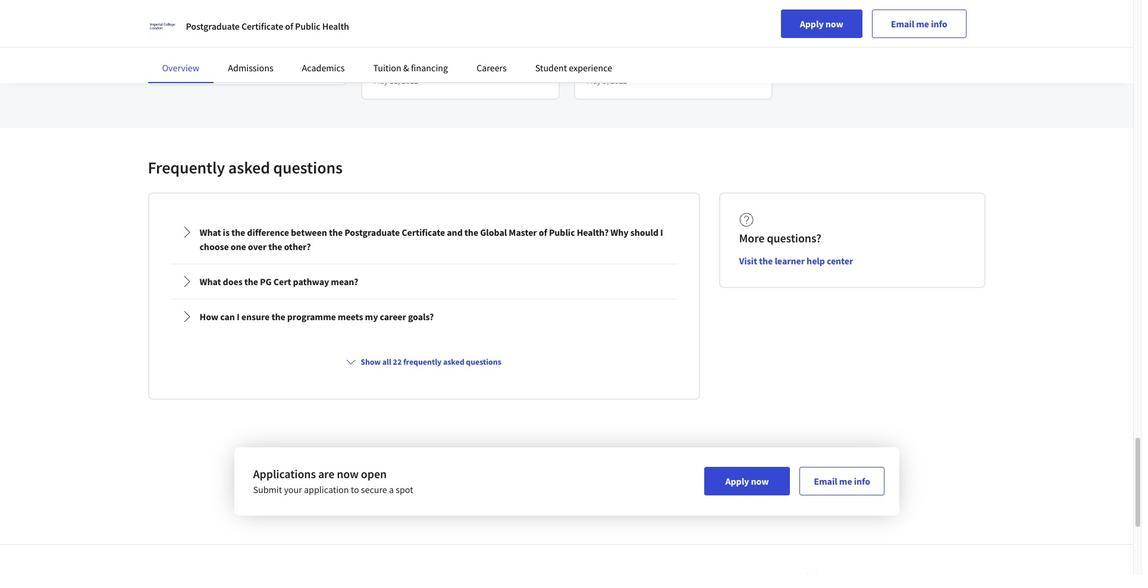 Task type: vqa. For each thing, say whether or not it's contained in the screenshot.
How
yes



Task type: describe. For each thing, give the bounding box(es) containing it.
of inside meet the recent graduates of imperial who are ready to lead public health.
[[266, 27, 274, 39]]

top
[[446, 27, 459, 39]]

how
[[200, 311, 218, 323]]

meet
[[161, 27, 180, 39]]

postgraduate inside what is the difference between the postgraduate certificate and the global master of public health? why should i choose one over the other?
[[345, 227, 400, 239]]

2022 for greater
[[402, 76, 418, 86]]

meet the recent graduates of imperial who are ready to lead public health.
[[161, 27, 328, 54]]

0 vertical spatial certificate
[[242, 20, 283, 32]]

other?
[[284, 241, 311, 253]]

postgraduate
[[631, 27, 684, 39]]

secure
[[361, 484, 387, 496]]

open
[[361, 467, 387, 482]]

one
[[231, 241, 246, 253]]

year's
[[605, 27, 629, 39]]

and
[[447, 227, 463, 239]]

5,
[[603, 76, 609, 86]]

other
[[482, 56, 503, 68]]

from
[[587, 56, 606, 68]]

"world-
[[496, 42, 526, 54]]

public down school
[[625, 70, 650, 82]]

i inside what is the difference between the postgraduate certificate and the global master of public health? why should i choose one over the other?
[[660, 227, 663, 239]]

public
[[229, 42, 254, 54]]

proportion
[[430, 42, 474, 54]]

what does the pg cert pathway mean?
[[200, 276, 358, 288]]

school
[[623, 56, 650, 68]]

ranks
[[422, 27, 444, 39]]

to inside meet the recent graduates of imperial who are ready to lead public health.
[[200, 42, 208, 54]]

first
[[661, 42, 676, 54]]

academics
[[302, 62, 345, 74]]

global inside the this year's postgraduate graduation ceremony saw the first cohort of graduates from the school of public health's global master of public health.
[[723, 56, 749, 68]]

health
[[322, 20, 349, 32]]

meets
[[338, 311, 363, 323]]

saw
[[628, 42, 644, 54]]

learner
[[775, 255, 805, 267]]

may 5, 2022
[[587, 76, 627, 86]]

can
[[220, 311, 235, 323]]

frequently
[[148, 157, 225, 179]]

what for what is the difference between the postgraduate certificate and the global master of public health? why should i choose one over the other?
[[200, 227, 221, 239]]

who
[[311, 27, 328, 39]]

asked inside dropdown button
[[443, 357, 464, 368]]

show all 22 frequently asked questions button
[[342, 352, 506, 373]]

careers link
[[477, 62, 507, 74]]

help
[[807, 255, 825, 267]]

more
[[739, 231, 765, 246]]

between
[[291, 227, 327, 239]]

careers
[[477, 62, 507, 74]]

now for postgraduate certificate of public health
[[826, 18, 844, 30]]

postgraduate certificate of public health
[[186, 20, 349, 32]]

cert
[[274, 276, 291, 288]]

this year's postgraduate graduation ceremony saw the first cohort of graduates from the school of public health's global master of public health.
[[587, 27, 756, 82]]

ensure
[[241, 311, 270, 323]]

master inside the this year's postgraduate graduation ceremony saw the first cohort of graduates from the school of public health's global master of public health.
[[587, 70, 614, 82]]

the right visit
[[759, 255, 773, 267]]

2022 for from
[[611, 76, 627, 86]]

may 11, 2022
[[374, 76, 418, 86]]

questions inside dropdown button
[[466, 357, 501, 368]]

what does the pg cert pathway mean? button
[[171, 265, 677, 299]]

0 vertical spatial questions
[[273, 157, 343, 179]]

22
[[393, 357, 402, 368]]

graduation
[[685, 27, 729, 39]]

are inside meet the recent graduates of imperial who are ready to lead public health.
[[161, 42, 174, 54]]

any
[[466, 56, 480, 68]]

the inside meet the recent graduates of imperial who are ready to lead public health.
[[182, 27, 195, 39]]

info for submit your application to secure a spot
[[854, 476, 870, 488]]

visit the learner help center link
[[739, 254, 853, 268]]

tuition & financing
[[373, 62, 448, 74]]

admissions
[[228, 62, 273, 74]]

frequently asked questions
[[148, 157, 343, 179]]

2023
[[207, 61, 223, 72]]

experience
[[569, 62, 612, 74]]

imperial
[[276, 27, 309, 39]]

frequently
[[403, 357, 442, 368]]

than
[[445, 56, 464, 68]]

should
[[630, 227, 659, 239]]

applications are now open submit your application to secure a spot
[[253, 467, 413, 496]]

may for this year's postgraduate graduation ceremony saw the first cohort of graduates from the school of public health's global master of public health.
[[587, 76, 601, 86]]

the left pg
[[244, 276, 258, 288]]

my
[[365, 311, 378, 323]]

a inside applications are now open submit your application to secure a spot
[[389, 484, 394, 496]]

mean?
[[331, 276, 358, 288]]

academics link
[[302, 62, 345, 74]]

0 horizontal spatial postgraduate
[[186, 20, 240, 32]]

november 8, 2023
[[161, 61, 223, 72]]

apply for submit your application to secure a spot
[[726, 476, 749, 488]]

the right "between"
[[329, 227, 343, 239]]

tuition & financing link
[[373, 62, 448, 74]]

health?
[[577, 227, 609, 239]]

collapsed list
[[168, 213, 680, 337]]

overview
[[162, 62, 200, 74]]

submit
[[253, 484, 282, 496]]

0 horizontal spatial asked
[[228, 157, 270, 179]]

1 vertical spatial uk
[[505, 56, 517, 68]]

4*
[[485, 42, 494, 54]]

imperial college london logo image
[[148, 12, 176, 40]]

–
[[528, 27, 533, 39]]

greater
[[400, 42, 429, 54]]

center
[[827, 255, 853, 267]]

may for the college ranks top in the uk overall – with a greater proportion of 4* "world- leading" research than any other uk university.
[[374, 76, 388, 86]]

now for submit your application to secure a spot
[[751, 476, 769, 488]]

overall
[[499, 27, 526, 39]]

pg
[[260, 276, 272, 288]]

this
[[587, 27, 604, 39]]

lead
[[210, 42, 227, 54]]

recent
[[197, 27, 223, 39]]

college
[[391, 27, 420, 39]]

university.
[[374, 70, 415, 82]]

health.
[[652, 70, 681, 82]]

the down postgraduate
[[646, 42, 659, 54]]

cohort
[[678, 42, 704, 54]]



Task type: locate. For each thing, give the bounding box(es) containing it.
programme
[[287, 311, 336, 323]]

email me info
[[891, 18, 948, 30], [814, 476, 870, 488]]

1 horizontal spatial apply now
[[800, 18, 844, 30]]

i
[[660, 227, 663, 239], [237, 311, 240, 323]]

1 horizontal spatial email
[[891, 18, 915, 30]]

1 horizontal spatial are
[[318, 467, 335, 482]]

0 horizontal spatial me
[[839, 476, 852, 488]]

0 horizontal spatial to
[[200, 42, 208, 54]]

certificate
[[242, 20, 283, 32], [402, 227, 445, 239]]

a right "with"
[[393, 42, 398, 54]]

apply now for submit your application to secure a spot
[[726, 476, 769, 488]]

1 vertical spatial apply now button
[[705, 468, 790, 496]]

health's
[[689, 56, 721, 68]]

to
[[200, 42, 208, 54], [351, 484, 359, 496]]

1 vertical spatial info
[[854, 476, 870, 488]]

questions?
[[767, 231, 822, 246]]

a
[[393, 42, 398, 54], [389, 484, 394, 496]]

show all 22 frequently asked questions
[[361, 357, 501, 368]]

1 vertical spatial postgraduate
[[345, 227, 400, 239]]

1 horizontal spatial graduates
[[716, 42, 756, 54]]

the down difference
[[268, 241, 282, 253]]

the
[[182, 27, 195, 39], [471, 27, 484, 39], [646, 42, 659, 54], [608, 56, 621, 68], [231, 227, 245, 239], [329, 227, 343, 239], [465, 227, 478, 239], [268, 241, 282, 253], [759, 255, 773, 267], [244, 276, 258, 288], [272, 311, 285, 323]]

i right should at the right top of the page
[[660, 227, 663, 239]]

graduates down graduation
[[716, 42, 756, 54]]

the
[[374, 27, 389, 39]]

uk up 4*
[[486, 27, 497, 39]]

1 horizontal spatial may
[[587, 76, 601, 86]]

the right in
[[471, 27, 484, 39]]

0 horizontal spatial email
[[814, 476, 838, 488]]

graduates inside meet the recent graduates of imperial who are ready to lead public health.
[[224, 27, 264, 39]]

what inside what is the difference between the postgraduate certificate and the global master of public health? why should i choose one over the other?
[[200, 227, 221, 239]]

of inside what is the difference between the postgraduate certificate and the global master of public health? why should i choose one over the other?
[[539, 227, 547, 239]]

postgraduate up mean?
[[345, 227, 400, 239]]

does
[[223, 276, 243, 288]]

0 vertical spatial uk
[[486, 27, 497, 39]]

1 horizontal spatial certificate
[[402, 227, 445, 239]]

all
[[382, 357, 391, 368]]

2 horizontal spatial now
[[826, 18, 844, 30]]

what is the difference between the postgraduate certificate and the global master of public health? why should i choose one over the other?
[[200, 227, 663, 253]]

1 horizontal spatial now
[[751, 476, 769, 488]]

1 horizontal spatial info
[[931, 18, 948, 30]]

1 vertical spatial email
[[814, 476, 838, 488]]

apply now
[[800, 18, 844, 30], [726, 476, 769, 488]]

global right health's
[[723, 56, 749, 68]]

a left spot
[[389, 484, 394, 496]]

1 vertical spatial to
[[351, 484, 359, 496]]

1 2022 from the left
[[402, 76, 418, 86]]

master
[[587, 70, 614, 82], [509, 227, 537, 239]]

graduates up 'public' at left
[[224, 27, 264, 39]]

0 horizontal spatial graduates
[[224, 27, 264, 39]]

8,
[[199, 61, 205, 72]]

email me info for submit your application to secure a spot
[[814, 476, 870, 488]]

apply now button
[[781, 10, 863, 38], [705, 468, 790, 496]]

1 vertical spatial asked
[[443, 357, 464, 368]]

1 horizontal spatial asked
[[443, 357, 464, 368]]

0 vertical spatial i
[[660, 227, 663, 239]]

visit the learner help center
[[739, 255, 853, 267]]

1 vertical spatial apply now
[[726, 476, 769, 488]]

career
[[380, 311, 406, 323]]

0 horizontal spatial master
[[509, 227, 537, 239]]

apply
[[800, 18, 824, 30], [726, 476, 749, 488]]

may left 11,
[[374, 76, 388, 86]]

0 vertical spatial apply now
[[800, 18, 844, 30]]

public inside what is the difference between the postgraduate certificate and the global master of public health? why should i choose one over the other?
[[549, 227, 575, 239]]

0 horizontal spatial questions
[[273, 157, 343, 179]]

postgraduate up lead
[[186, 20, 240, 32]]

visit
[[739, 255, 757, 267]]

0 vertical spatial to
[[200, 42, 208, 54]]

are up the application
[[318, 467, 335, 482]]

0 vertical spatial a
[[393, 42, 398, 54]]

0 vertical spatial postgraduate
[[186, 20, 240, 32]]

show
[[361, 357, 381, 368]]

to left lead
[[200, 42, 208, 54]]

0 horizontal spatial i
[[237, 311, 240, 323]]

1 vertical spatial graduates
[[716, 42, 756, 54]]

what for what does the pg cert pathway mean?
[[200, 276, 221, 288]]

0 horizontal spatial uk
[[486, 27, 497, 39]]

the right and
[[465, 227, 478, 239]]

ceremony
[[587, 42, 626, 54]]

email me info button
[[872, 10, 967, 38], [800, 468, 885, 496]]

student experience
[[535, 62, 612, 74]]

how can i ensure the programme meets my career goals? button
[[171, 301, 677, 334]]

to inside applications are now open submit your application to secure a spot
[[351, 484, 359, 496]]

1 vertical spatial global
[[480, 227, 507, 239]]

what up choose
[[200, 227, 221, 239]]

tuition
[[373, 62, 401, 74]]

0 vertical spatial email me info
[[891, 18, 948, 30]]

email me info button for postgraduate certificate of public health
[[872, 10, 967, 38]]

with
[[374, 42, 392, 54]]

1 horizontal spatial to
[[351, 484, 359, 496]]

me for postgraduate certificate of public health
[[916, 18, 929, 30]]

ready
[[176, 42, 198, 54]]

0 horizontal spatial are
[[161, 42, 174, 54]]

the inside the college ranks top in the uk overall – with a greater proportion of 4* "world- leading" research than any other uk university.
[[471, 27, 484, 39]]

uk
[[486, 27, 497, 39], [505, 56, 517, 68]]

student
[[535, 62, 567, 74]]

1 horizontal spatial me
[[916, 18, 929, 30]]

1 horizontal spatial uk
[[505, 56, 517, 68]]

financing
[[411, 62, 448, 74]]

0 vertical spatial what
[[200, 227, 221, 239]]

1 horizontal spatial i
[[660, 227, 663, 239]]

postgraduate
[[186, 20, 240, 32], [345, 227, 400, 239]]

the right is
[[231, 227, 245, 239]]

1 horizontal spatial email me info
[[891, 18, 948, 30]]

spot
[[396, 484, 413, 496]]

0 vertical spatial global
[[723, 56, 749, 68]]

health.
[[256, 42, 283, 54]]

1 vertical spatial email me info button
[[800, 468, 885, 496]]

1 vertical spatial certificate
[[402, 227, 445, 239]]

certificate up health.
[[242, 20, 283, 32]]

the college ranks top in the uk overall – with a greater proportion of 4* "world- leading" research than any other uk university.
[[374, 27, 533, 82]]

global
[[723, 56, 749, 68], [480, 227, 507, 239]]

are inside applications are now open submit your application to secure a spot
[[318, 467, 335, 482]]

0 vertical spatial email
[[891, 18, 915, 30]]

1 vertical spatial apply
[[726, 476, 749, 488]]

email for postgraduate certificate of public health
[[891, 18, 915, 30]]

1 vertical spatial a
[[389, 484, 394, 496]]

1 may from the left
[[374, 76, 388, 86]]

1 horizontal spatial global
[[723, 56, 749, 68]]

the down ceremony
[[608, 56, 621, 68]]

0 vertical spatial info
[[931, 18, 948, 30]]

now inside applications are now open submit your application to secure a spot
[[337, 467, 359, 482]]

0 vertical spatial are
[[161, 42, 174, 54]]

2 what from the top
[[200, 276, 221, 288]]

graduates inside the this year's postgraduate graduation ceremony saw the first cohort of graduates from the school of public health's global master of public health.
[[716, 42, 756, 54]]

i right can
[[237, 311, 240, 323]]

difference
[[247, 227, 289, 239]]

are down meet
[[161, 42, 174, 54]]

public left the health
[[295, 20, 320, 32]]

0 vertical spatial email me info button
[[872, 10, 967, 38]]

november
[[161, 61, 197, 72]]

0 horizontal spatial now
[[337, 467, 359, 482]]

uk down "world-
[[505, 56, 517, 68]]

what left the does
[[200, 276, 221, 288]]

1 vertical spatial email me info
[[814, 476, 870, 488]]

certificate inside what is the difference between the postgraduate certificate and the global master of public health? why should i choose one over the other?
[[402, 227, 445, 239]]

0 horizontal spatial certificate
[[242, 20, 283, 32]]

apply for postgraduate certificate of public health
[[800, 18, 824, 30]]

2 2022 from the left
[[611, 76, 627, 86]]

certificate left and
[[402, 227, 445, 239]]

me for submit your application to secure a spot
[[839, 476, 852, 488]]

1 vertical spatial questions
[[466, 357, 501, 368]]

a inside the college ranks top in the uk overall – with a greater proportion of 4* "world- leading" research than any other uk university.
[[393, 42, 398, 54]]

master inside what is the difference between the postgraduate certificate and the global master of public health? why should i choose one over the other?
[[509, 227, 537, 239]]

0 horizontal spatial email me info
[[814, 476, 870, 488]]

is
[[223, 227, 230, 239]]

to left secure
[[351, 484, 359, 496]]

info for postgraduate certificate of public health
[[931, 18, 948, 30]]

1 vertical spatial me
[[839, 476, 852, 488]]

may left 5,
[[587, 76, 601, 86]]

0 vertical spatial apply now button
[[781, 10, 863, 38]]

2022 right 5,
[[611, 76, 627, 86]]

graduates
[[224, 27, 264, 39], [716, 42, 756, 54]]

1 vertical spatial are
[[318, 467, 335, 482]]

email for submit your application to secure a spot
[[814, 476, 838, 488]]

0 vertical spatial me
[[916, 18, 929, 30]]

1 horizontal spatial master
[[587, 70, 614, 82]]

1 horizontal spatial 2022
[[611, 76, 627, 86]]

questions
[[273, 157, 343, 179], [466, 357, 501, 368]]

public down 'first' at the right top of page
[[662, 56, 687, 68]]

2022 down tuition & financing
[[402, 76, 418, 86]]

your
[[284, 484, 302, 496]]

apply now button for submit your application to secure a spot
[[705, 468, 790, 496]]

now
[[826, 18, 844, 30], [337, 467, 359, 482], [751, 476, 769, 488]]

student experience link
[[535, 62, 612, 74]]

goals?
[[408, 311, 434, 323]]

email me info for postgraduate certificate of public health
[[891, 18, 948, 30]]

leading"
[[374, 56, 407, 68]]

0 vertical spatial asked
[[228, 157, 270, 179]]

1 vertical spatial what
[[200, 276, 221, 288]]

admissions link
[[228, 62, 273, 74]]

of inside the college ranks top in the uk overall – with a greater proportion of 4* "world- leading" research than any other uk university.
[[476, 42, 484, 54]]

1 horizontal spatial questions
[[466, 357, 501, 368]]

0 vertical spatial graduates
[[224, 27, 264, 39]]

0 horizontal spatial apply now
[[726, 476, 769, 488]]

of
[[285, 20, 293, 32], [266, 27, 274, 39], [476, 42, 484, 54], [706, 42, 714, 54], [652, 56, 660, 68], [615, 70, 623, 82], [539, 227, 547, 239]]

0 horizontal spatial apply
[[726, 476, 749, 488]]

apply now button for postgraduate certificate of public health
[[781, 10, 863, 38]]

&
[[403, 62, 409, 74]]

email me info button for submit your application to secure a spot
[[800, 468, 885, 496]]

choose
[[200, 241, 229, 253]]

0 vertical spatial apply
[[800, 18, 824, 30]]

are
[[161, 42, 174, 54], [318, 467, 335, 482]]

global inside what is the difference between the postgraduate certificate and the global master of public health? why should i choose one over the other?
[[480, 227, 507, 239]]

the right ensure
[[272, 311, 285, 323]]

0 horizontal spatial 2022
[[402, 76, 418, 86]]

over
[[248, 241, 267, 253]]

overview link
[[162, 62, 200, 74]]

apply now for postgraduate certificate of public health
[[800, 18, 844, 30]]

0 vertical spatial master
[[587, 70, 614, 82]]

0 horizontal spatial global
[[480, 227, 507, 239]]

pathway
[[293, 276, 329, 288]]

0 horizontal spatial info
[[854, 476, 870, 488]]

1 horizontal spatial postgraduate
[[345, 227, 400, 239]]

in
[[461, 27, 469, 39]]

1 vertical spatial master
[[509, 227, 537, 239]]

1 what from the top
[[200, 227, 221, 239]]

email
[[891, 18, 915, 30], [814, 476, 838, 488]]

public
[[295, 20, 320, 32], [662, 56, 687, 68], [625, 70, 650, 82], [549, 227, 575, 239]]

1 vertical spatial i
[[237, 311, 240, 323]]

public left health?
[[549, 227, 575, 239]]

the up ready
[[182, 27, 195, 39]]

how can i ensure the programme meets my career goals?
[[200, 311, 434, 323]]

1 horizontal spatial apply
[[800, 18, 824, 30]]

global right and
[[480, 227, 507, 239]]

2 may from the left
[[587, 76, 601, 86]]

0 horizontal spatial may
[[374, 76, 388, 86]]



